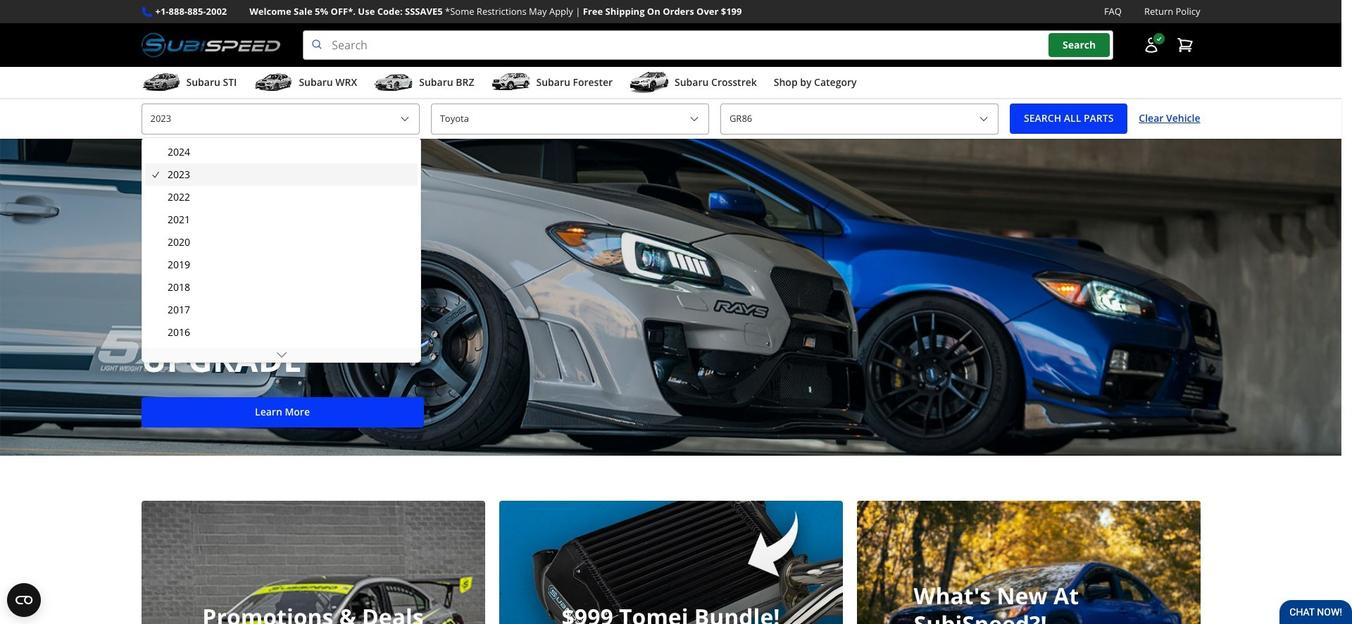 Task type: locate. For each thing, give the bounding box(es) containing it.
option
[[145, 163, 418, 186], [145, 344, 418, 366]]

group
[[145, 141, 418, 624]]

0 vertical spatial option
[[145, 163, 418, 186]]

list box
[[142, 137, 421, 624]]

search input field
[[303, 30, 1113, 60]]

open widget image
[[7, 583, 41, 617]]

1 vertical spatial option
[[145, 344, 418, 366]]



Task type: vqa. For each thing, say whether or not it's contained in the screenshot.
parts
no



Task type: describe. For each thing, give the bounding box(es) containing it.
2 option from the top
[[145, 344, 418, 366]]

1 option from the top
[[145, 163, 418, 186]]



